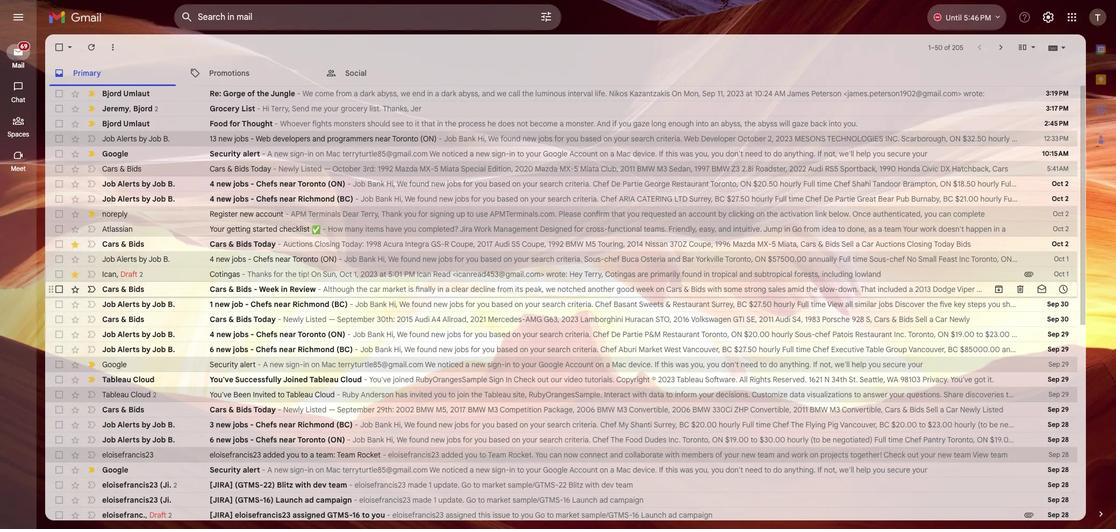Task type: vqa. For each thing, say whether or not it's contained in the screenshot.
the bottommost Partie
yes



Task type: locate. For each thing, give the bounding box(es) containing it.
2 inside ican , draft 2
[[140, 270, 143, 278]]

as
[[869, 224, 877, 234]]

october
[[738, 134, 766, 144], [333, 164, 361, 174]]

1 vertical spatial don't
[[722, 360, 739, 370]]

security alert - a new sign-in on mac terryturtle85@gmail.com we noticed a new sign-in to your google account on a mac device. if this was you, you don't need to do anything. if not, we'll help you secure your for 29
[[210, 360, 924, 370]]

sell for auctions
[[842, 239, 854, 249]]

oct 2 for 4 new jobs - chefs near toronto (on) - job bank hi, we found new jobs for you based on your search criteria. chef de partie george restaurant toronto, on $20.50 hourly full time chef shahi tandoor brampton, on $18.50 hourly full time chef
[[1052, 180, 1069, 188]]

account for 29
[[565, 360, 594, 370]]

1 september from the top
[[337, 315, 375, 324]]

scarborough,
[[902, 134, 948, 144]]

1 team from the left
[[337, 450, 355, 460]]

11 row from the top
[[45, 237, 1078, 252]]

1 oct 1 from the top
[[1054, 255, 1069, 263]]

inc. up "group"
[[895, 330, 907, 339]]

2011
[[621, 164, 635, 174], [759, 315, 774, 324], [794, 405, 808, 415]]

928
[[852, 315, 865, 324]]

1 horizontal spatial assigned
[[446, 510, 476, 520]]

19 row from the top
[[45, 357, 1078, 372]]

2 vertical spatial —
[[329, 405, 336, 415]]

oct 2 for cars & bids today - auctions closing today: 1998 acura integra gs-r coupe, 2017 audi s5 coupe, 1992 bmw m5 touring, 2014 nissan 370z coupe, 1996 mazda mx-5 miata, cars & bids sell a car auctions closing today bids
[[1052, 240, 1069, 248]]

forests,
[[795, 269, 820, 279]]

has attachment image
[[1024, 269, 1035, 280]]

1 into from the left
[[696, 119, 709, 129]]

hourly down 2022
[[780, 179, 802, 189]]

oct for apm terminals dear terry, thank you for signing up to use apmterminals.com. please confirm that you requested an account by clicking on the activation link below. once authenticated, you can complete
[[1053, 210, 1064, 218]]

vancouver, right the pig
[[840, 420, 878, 430]]

older image
[[996, 42, 1007, 53]]

umlaut for re: gorge of the jungle - we come from a dark abyss, we end in a dark abyss, and we call the luminous interval life. nikos kazantzakis on mon, sep 11, 2023 at 10:24 am james peterson <james.peterson1902@gmail.com> wrote:
[[123, 89, 150, 98]]

5:01
[[388, 269, 402, 279]]

(on) for job bank hi, we found new jobs for you based on your search criteria. chef the food dudes inc. toronto, on $19.00 to $30.00 hourly (to be negotiated) full time chef pantry toronto, on $19.00 to $22.50
[[328, 435, 345, 445]]

330ci
[[713, 405, 733, 415]]

meet
[[11, 165, 26, 173]]

bjord umlaut for food for thought
[[102, 119, 150, 129]]

does
[[498, 119, 515, 129]]

1 account from the left
[[256, 209, 283, 219]]

market
[[383, 285, 407, 294], [482, 480, 506, 490], [487, 495, 511, 505], [556, 510, 580, 520]]

0 vertical spatial view
[[828, 300, 844, 309]]

developer down 2:45 pm
[[1060, 134, 1094, 144]]

convertible,
[[629, 405, 671, 415], [751, 405, 792, 415], [842, 405, 884, 415]]

28 for [jira] (gtms-16) launch ad campaign - eloisefrancis23 made 1 update. go to market sample/gtms-16 launch ad campaign ‌ ‌ ‌ ‌ ‌ ‌ ‌ ‌ ‌ ‌ ‌ ‌ ‌ ‌ ‌ ‌ ‌ ‌ ‌ ‌ ‌ ‌ ‌ ‌ ‌ ‌ ‌ ‌ ‌ ‌ ‌ ‌ ‌ ‌ ‌ ‌ ‌ ‌ ‌ ‌ ‌ ‌ ‌ ‌ ‌ ‌ ‌ ‌ ‌ ‌ ‌ ‌ ‌ ‌ ‌ ‌ ‌ ‌ ‌ ‌ ‌ ‌
[[1062, 496, 1069, 504]]

partie up 4 new jobs - chefs near richmond (bc) - job bank hi, we found new jobs for you based on your search criteria. chef aria catering ltd surrey, bc $27.50 hourly full time chef de partie great bear pub burnaby, bc $21.00 hourly full time chef la
[[623, 179, 643, 189]]

search for dudes
[[540, 435, 563, 445]]

secure for sep 28
[[888, 465, 911, 475]]

1 security alert - a new sign-in on mac terryturtle85@gmail.com we noticed a new sign-in to your google account on a mac device. if this was you, you don't need to do anything. if not, we'll help you secure your from the top
[[210, 149, 928, 159]]

peterson
[[812, 89, 842, 98]]

bjord for food for thought - whoever fights monsters should see to it that in the process he does not become a monster. and if you gaze long enough into an abyss, the abyss will gaze back into you.
[[102, 119, 122, 129]]

a right end
[[435, 89, 439, 98]]

umlaut up jeremy , bjord 2
[[123, 89, 150, 98]]

2 into from the left
[[829, 119, 842, 129]]

sous- up lowland
[[870, 254, 890, 264]]

main content
[[45, 34, 1117, 529]]

0 horizontal spatial assigned
[[293, 510, 325, 520]]

✅ image
[[312, 225, 321, 234]]

1 vertical spatial partie
[[836, 194, 856, 204]]

car for newly
[[946, 405, 959, 415]]

sell down discover in the bottom right of the page
[[916, 315, 928, 324]]

help for sep 28
[[856, 465, 871, 475]]

chat heading
[[0, 96, 37, 104]]

2 dark from the left
[[441, 89, 457, 98]]

0 horizontal spatial we
[[401, 89, 411, 98]]

1 horizontal spatial the
[[791, 420, 804, 430]]

(on)
[[420, 134, 437, 144], [328, 179, 346, 189], [320, 254, 337, 264], [328, 330, 346, 339], [328, 435, 345, 445]]

of right 50
[[945, 43, 951, 51]]

hi, for job bank hi, we found new jobs for you based on your search criteria. sous-chef buca osteria and bar yorkville toronto, on $57500.00 annually full time sous-chef no small feast inc toronto, on $30.00
[[378, 254, 387, 264]]

key
[[954, 300, 966, 309]]

are
[[638, 269, 649, 279]]

0 vertical spatial at
[[746, 89, 753, 98]]

toronto, down z3 on the top right
[[711, 179, 739, 189]]

(bc) down ruby
[[336, 420, 353, 430]]

cloud up tableau cloud 2 on the bottom left of the page
[[133, 375, 155, 385]]

by for 4 new jobs - chefs near richmond (bc) - job bank hi, we found new jobs for you based on your search criteria. chef aria catering ltd surrey, bc $27.50 hourly full time chef de partie great bear pub burnaby, bc $21.00 hourly full time chef la
[[142, 194, 151, 204]]

0 horizontal spatial 2011
[[621, 164, 635, 174]]

2 row from the top
[[45, 101, 1078, 116]]

an
[[711, 119, 719, 129], [679, 209, 687, 219]]

coupe, right s5
[[522, 239, 547, 249]]

$30.00 down customize
[[760, 435, 786, 445]]

1 vertical spatial $23.00
[[928, 420, 953, 430]]

oct 1 for 4 new jobs - chefs near toronto (on) - job bank hi, we found new jobs for you based on your search criteria. sous-chef buca osteria and bar yorkville toronto, on $57500.00 annually full time sous-chef no small feast inc toronto, on $30.00
[[1054, 255, 1069, 263]]

on down discoveries
[[977, 435, 989, 445]]

(bc) for 3 new jobs - chefs near richmond (bc)
[[336, 420, 353, 430]]

web up 10:15 am
[[1043, 134, 1058, 144]]

we'll down technologies
[[840, 149, 855, 159]]

alerts for 4 new jobs - chefs near toronto (on) - job bank hi, we found new jobs for you based on your search criteria. chef de partie george restaurant toronto, on $20.50 hourly full time chef shahi tandoor brampton, on $18.50 hourly full time chef
[[118, 179, 140, 189]]

1 horizontal spatial data
[[790, 390, 805, 400]]

29 row from the top
[[45, 508, 1078, 523]]

1 vertical spatial inc.
[[669, 435, 681, 445]]

2 september from the top
[[337, 405, 375, 415]]

was for 28
[[680, 465, 694, 475]]

job alerts by job b. for 3 new jobs - chefs near richmond (bc) - job bank hi, we found new jobs for you based on your search criteria. chef my shanti surrey, bc $20.00 hourly full time chef the flying pig vancouver, bc $20.00 to $23.00 hourly (to be negotiated) full
[[102, 420, 175, 430]]

1 assigned from the left
[[293, 510, 325, 520]]

bjord for re: gorge of the jungle - we come from a dark abyss, we end in a dark abyss, and we call the luminous interval life. nikos kazantzakis on mon, sep 11, 2023 at 10:24 am james peterson <james.peterson1902@gmail.com> wrote:
[[102, 89, 122, 98]]

0 horizontal spatial launch
[[276, 495, 303, 505]]

5 left special
[[434, 164, 438, 174]]

based for dudes
[[489, 435, 510, 445]]

1 vertical spatial of
[[247, 89, 255, 98]]

10 row from the top
[[45, 222, 1078, 237]]

slow-
[[820, 285, 839, 294]]

sep for 24th row
[[1048, 436, 1060, 444]]

we'll for sep 29
[[835, 360, 850, 370]]

2 umlaut from the top
[[123, 119, 150, 129]]

3 new jobs - chefs near richmond (bc) - job bank hi, we found new jobs for you based on your search criteria. chef my shanti surrey, bc $20.00 hourly full time chef the flying pig vancouver, bc $20.00 to $23.00 hourly (to be negotiated) full
[[210, 420, 1054, 430]]

should
[[367, 119, 390, 129], [1003, 300, 1026, 309]]

newly for newly listed — september 30th: 2015 audi a4 allroad, 2021 mercedes-amg g63, 2023 lamborghini huracan sto, 2016 volkswagen gti se, 2011 audi s4, 1983 porsche 928 s, cars & bids sell a car newly
[[283, 315, 304, 324]]

, down eloisefrancis23 (ji.
[[145, 510, 147, 520]]

subtropical
[[755, 269, 793, 279]]

1 vertical spatial should
[[1003, 300, 1026, 309]]

cars & bids for cars & bids today - newly listed — september 30th: 2015 audi a4 allroad, 2021 mercedes-amg g63, 2023 lamborghini huracan sto, 2016 volkswagen gti se, 2011 audi s4, 1983 porsche 928 s, cars & bids sell a car newly
[[102, 315, 144, 324]]

2 job alerts by job b. from the top
[[102, 179, 175, 189]]

3 security from the top
[[210, 465, 241, 475]]

more image
[[108, 42, 118, 53]]

you, for 29
[[691, 360, 705, 370]]

we
[[303, 89, 313, 98], [488, 134, 499, 144], [430, 149, 440, 159], [397, 179, 408, 189], [405, 194, 416, 204], [388, 254, 399, 264], [399, 300, 410, 309], [397, 330, 408, 339], [405, 345, 415, 354], [425, 360, 436, 370], [404, 420, 415, 430], [397, 435, 407, 445], [430, 465, 440, 475]]

2 horizontal spatial mazda
[[733, 239, 756, 249]]

anything. down flying
[[784, 465, 816, 475]]

developers
[[273, 134, 311, 144]]

2 horizontal spatial campaign
[[679, 510, 713, 520]]

2 4 from the top
[[210, 194, 215, 204]]

0 horizontal spatial closing
[[315, 239, 340, 249]]

eloisefranc. , draft 2
[[102, 510, 172, 520]]

hourly down 330ci
[[719, 420, 741, 430]]

0 vertical spatial bjord
[[102, 89, 122, 98]]

thanks,
[[383, 104, 409, 113]]

$27.50 for surrey,
[[727, 194, 750, 204]]

huracan
[[625, 315, 654, 324]]

1 vertical spatial can
[[550, 450, 562, 460]]

alerts for 4 new jobs - chefs near toronto (on) - job bank hi, we found new jobs for you based on your search criteria. sous-chef buca osteria and bar yorkville toronto, on $57500.00 annually full time sous-chef no small feast inc toronto, on $30.00
[[117, 254, 137, 264]]

select input tool image
[[1061, 43, 1067, 51]]

2 vertical spatial secure
[[888, 465, 911, 475]]

28 for 6 new jobs - chefs near toronto (on) - job bank hi, we found new jobs for you based on your search criteria. chef the food dudes inc. toronto, on $19.00 to $30.00 hourly (to be negotiated) full time chef pantry toronto, on $19.00 to $22.50
[[1062, 436, 1069, 444]]

toronto for job bank hi, we found new jobs for you based on your search criteria. chef de partie p&m restaurant toronto, on $20.00 hourly sous-chef patois restaurant inc. toronto, on $19.00 to $23.00 hourly (
[[298, 330, 326, 339]]

restaurant
[[672, 179, 709, 189], [673, 300, 710, 309], [663, 330, 700, 339], [856, 330, 893, 339]]

$18.50
[[954, 179, 976, 189]]

criteria.
[[657, 134, 683, 144], [565, 179, 591, 189], [573, 194, 599, 204], [557, 254, 583, 264], [568, 300, 594, 309], [565, 330, 591, 339], [573, 345, 599, 354], [573, 420, 599, 430], [565, 435, 591, 445]]

chef down touring,
[[605, 254, 620, 264]]

chef down 1983
[[815, 330, 831, 339]]

1 horizontal spatial negotiated)
[[1000, 420, 1040, 430]]

we'll for 10:15 am
[[840, 149, 855, 159]]

2 (gtms- from the top
[[235, 495, 263, 505]]

will
[[780, 119, 790, 129]]

2 30 from the top
[[1061, 315, 1069, 323]]

once
[[853, 209, 871, 219]]

club,
[[601, 164, 619, 174]]

can right you
[[550, 450, 562, 460]]

2 vertical spatial from
[[497, 285, 513, 294]]

1621
[[809, 375, 823, 385]]

and
[[597, 119, 611, 129]]

device. down the "13 new jobs - web developers and programmers  near toronto (on) - job bank hi, we found new jobs for you based on your search criteria. web developer october 2, 2023 mesons technologies inc. scarborough, on $32.50 hourly full time web developer octob"
[[633, 149, 657, 159]]

$30.00
[[1014, 254, 1040, 264], [760, 435, 786, 445]]

a for 29
[[263, 360, 268, 370]]

small
[[919, 254, 937, 264]]

alerts for 4 new jobs - chefs near richmond (bc) - job bank hi, we found new jobs for you based on your search criteria. chef aria catering ltd surrey, bc $27.50 hourly full time chef de partie great bear pub burnaby, bc $21.00 hourly full time chef la
[[118, 194, 140, 204]]

gtms-
[[327, 510, 353, 520]]

you, down members
[[695, 465, 710, 475]]

7 job alerts by job b. from the top
[[102, 345, 175, 354]]

found down 2015
[[409, 330, 429, 339]]

2 convertible, from the left
[[751, 405, 792, 415]]

0 vertical spatial umlaut
[[123, 89, 150, 98]]

read
[[433, 269, 451, 279]]

2 horizontal spatial launch
[[641, 510, 667, 520]]

inc.
[[895, 330, 907, 339], [669, 435, 681, 445]]

device.
[[633, 149, 657, 159], [629, 360, 653, 370], [633, 465, 657, 475]]

1 row from the top
[[45, 86, 1078, 101]]

1992
[[378, 164, 393, 174], [549, 239, 564, 249]]

full up $22.50
[[1042, 420, 1054, 430]]

1 vertical spatial noticed
[[438, 360, 464, 370]]

based for osteria
[[481, 254, 502, 264]]

b. for 4 new jobs - chefs near toronto (on) - job bank hi, we found new jobs for you based on your search criteria. chef de partie p&m restaurant toronto, on $20.00 hourly sous-chef patois restaurant inc. toronto, on $19.00 to $23.00 hourly (
[[168, 330, 175, 339]]

on down gti
[[731, 330, 743, 339]]

near for job bank hi, we found new jobs for you based on your search criteria. chef aburi market west vancouver, bc $27.50 hourly full time chef executive table group vancouver, bc $85000.00 annually full time
[[279, 345, 296, 354]]

found for job bank hi, we found new jobs for you based on your search criteria. chef aria catering ltd surrey, bc $27.50 hourly full time chef de partie great bear pub burnaby, bc $21.00 hourly full time chef la
[[417, 194, 437, 204]]

chefs for 6 new jobs - chefs near toronto (on) - job bank hi, we found new jobs for you based on your search criteria. chef the food dudes inc. toronto, on $19.00 to $30.00 hourly (to be negotiated) full time chef pantry toronto, on $19.00 to $22.50
[[256, 435, 277, 445]]

bmw left m5 at the top right of the page
[[566, 239, 584, 249]]

6 job alerts by job b. from the top
[[102, 330, 175, 339]]

umlaut for food for thought - whoever fights monsters should see to it that in the process he does not become a monster. and if you gaze long enough into an abyss, the abyss will gaze back into you.
[[123, 119, 150, 129]]

out right the together!
[[908, 450, 919, 460]]

criteria. for west
[[573, 345, 599, 354]]

toronto, down discover in the bottom right of the page
[[908, 330, 936, 339]]

1 horizontal spatial 2017
[[477, 239, 493, 249]]

chefs for 4 new jobs - chefs near toronto (on) - job bank hi, we found new jobs for you based on your search criteria. chef de partie p&m restaurant toronto, on $20.00 hourly sous-chef patois restaurant inc. toronto, on $19.00 to $23.00 hourly (
[[256, 330, 278, 339]]

by for 6 new jobs - chefs near toronto (on) - job bank hi, we found new jobs for you based on your search criteria. chef the food dudes inc. toronto, on $19.00 to $30.00 hourly (to be negotiated) full time chef pantry toronto, on $19.00 to $22.50
[[142, 435, 151, 445]]

1 (ji. from the top
[[160, 480, 171, 490]]

0 vertical spatial (to
[[978, 420, 988, 430]]

1 horizontal spatial terry,
[[361, 209, 380, 219]]

google up eloisefrancis23 (ji. 2
[[102, 465, 128, 475]]

1 [jira] from the top
[[210, 480, 233, 490]]

2 bjord umlaut from the top
[[102, 119, 150, 129]]

0 horizontal spatial abyss,
[[377, 89, 399, 98]]

job alerts by job b. for 1 new job - chefs near richmond (bc) - job bank hi, we found new jobs for you based on your search criteria. chef basant sweets & restaurant surrey, bc $27.50 hourly full time view all similar jobs discover the five key steps you should
[[102, 300, 175, 309]]

sep for 11th row from the bottom
[[1049, 360, 1061, 368]]

b.
[[163, 134, 170, 144], [168, 179, 175, 189], [168, 194, 175, 204], [163, 254, 170, 264], [168, 300, 175, 309], [168, 330, 175, 339], [168, 345, 175, 354], [168, 420, 175, 430], [168, 435, 175, 445]]

1 6 from the top
[[210, 345, 214, 354]]

a up special
[[470, 149, 474, 159]]

b. for 6 new jobs - chefs near richmond (bc) - job bank hi, we found new jobs for you based on your search criteria. chef aburi market west vancouver, bc $27.50 hourly full time chef executive table group vancouver, bc $85000.00 annually full time
[[168, 345, 175, 354]]

, for eloisefranc.
[[145, 510, 147, 520]]

whoever
[[280, 119, 311, 129]]

was up sedan,
[[680, 149, 694, 159]]

volkswagen
[[691, 315, 732, 324]]

draft down eloisefrancis23 (ji.
[[149, 510, 166, 520]]

your getting started checklist
[[210, 224, 312, 234]]

0 horizontal spatial at
[[380, 269, 387, 279]]

tableau down sign in the bottom left of the page
[[484, 390, 511, 400]]

$23.00 up $85000.00
[[986, 330, 1010, 339]]

food for thought - whoever fights monsters should see to it that in the process he does not become a monster. and if you gaze long enough into an abyss, the abyss will gaze back into you.
[[210, 119, 858, 129]]

rubyorangessample.
[[529, 390, 603, 400]]

was down west
[[676, 360, 689, 370]]

1 horizontal spatial cotingas
[[605, 269, 636, 279]]

18 row from the top
[[45, 342, 1078, 357]]

0 horizontal spatial convertible,
[[629, 405, 671, 415]]

1 dev from the left
[[313, 480, 327, 490]]

1 horizontal spatial 2011
[[759, 315, 774, 324]]

sep 29 for 6 new jobs - chefs near richmond (bc) - job bank hi, we found new jobs for you based on your search criteria. chef aburi market west vancouver, bc $27.50 hourly full time chef executive table group vancouver, bc $85000.00 annually full time
[[1048, 345, 1069, 353]]

market
[[639, 345, 663, 354]]

toronto, up members
[[683, 435, 711, 445]]

$20.50
[[754, 179, 778, 189]]

0 horizontal spatial be
[[822, 435, 831, 445]]

week
[[259, 285, 279, 294]]

3 security alert - a new sign-in on mac terryturtle85@gmail.com we noticed a new sign-in to your google account on a mac device. if this was you, you don't need to do anything. if not, we'll help you secure your from the top
[[210, 465, 928, 475]]

car for auctions
[[862, 239, 874, 249]]

bjord umlaut down jeremy , bjord 2
[[102, 119, 150, 129]]

a left 2013
[[909, 285, 914, 294]]

0 horizontal spatial mazda
[[395, 164, 418, 174]]

navigation
[[0, 34, 38, 529]]

0 vertical spatial negotiated)
[[1000, 420, 1040, 430]]

tab list containing primary
[[45, 60, 1086, 86]]

today for auctions closing today: 1998 acura integra gs-r coupe, 2017 audi s5 coupe, 1992 bmw m5 touring, 2014 nissan 370z coupe, 1996 mazda mx-5 miata, cars & bids sell a car auctions closing today bids
[[254, 239, 276, 249]]

bank for job bank hi, we found new jobs for you based on your search criteria. chef the food dudes inc. toronto, on $19.00 to $30.00 hourly (to be negotiated) full time chef pantry toronto, on $19.00 to $22.50
[[367, 435, 384, 445]]

0 vertical spatial (gtms-
[[235, 480, 263, 490]]

2 horizontal spatial web
[[1043, 134, 1058, 144]]

oct 1 for cotingas - thanks for the tip! on sun, oct 1, 2023 at 5:01 pm ican read <icanread453@gmail.com> wrote: hey terry, cotingas are primarily found in tropical and subtropical forests, including lowland
[[1054, 270, 1069, 278]]

5:41 am
[[1048, 165, 1069, 173]]

steps
[[968, 300, 987, 309]]

blitz right 22)
[[277, 480, 293, 490]]

1 horizontal spatial from
[[497, 285, 513, 294]]

done,
[[848, 224, 867, 234]]

check right the together!
[[884, 450, 906, 460]]

restaurant for &
[[673, 300, 710, 309]]

s4,
[[793, 315, 803, 324]]

bjord right jeremy at the top left of the page
[[133, 104, 153, 113]]

honda
[[898, 164, 921, 174]]

help down the together!
[[856, 465, 871, 475]]

bc down answer
[[880, 420, 890, 430]]

29
[[1062, 330, 1069, 338], [1062, 345, 1069, 353], [1062, 360, 1069, 368], [1062, 375, 1069, 383], [1062, 390, 1069, 399], [1062, 406, 1069, 414]]

food down 3 new jobs - chefs near richmond (bc) - job bank hi, we found new jobs for you based on your search criteria. chef my shanti surrey, bc $20.00 hourly full time chef the flying pig vancouver, bc $20.00 to $23.00 hourly (to be negotiated) full at the bottom
[[626, 435, 643, 445]]

anything.
[[784, 149, 816, 159], [780, 360, 812, 370], [784, 465, 816, 475]]

1 cotingas from the left
[[210, 269, 240, 279]]

richmond up joined
[[298, 345, 335, 354]]

copyright
[[617, 375, 650, 385]]

near for job bank hi, we found new jobs for you based on your search criteria. chef aria catering ltd surrey, bc $27.50 hourly full time chef de partie great bear pub burnaby, bc $21.00 hourly full time chef la
[[279, 194, 296, 204]]

2 vertical spatial need
[[745, 465, 763, 475]]

2017 down join
[[450, 405, 466, 415]]

13 row from the top
[[45, 267, 1078, 282]]

search
[[631, 134, 655, 144], [540, 179, 563, 189], [548, 194, 571, 204], [531, 254, 555, 264], [542, 300, 566, 309], [540, 330, 563, 339], [548, 345, 571, 354], [547, 420, 571, 430], [540, 435, 563, 445]]

found down bar
[[682, 269, 702, 279]]

0 horizontal spatial negotiated)
[[833, 435, 873, 445]]

0 vertical spatial 2011
[[621, 164, 635, 174]]

5 job alerts by job b. from the top
[[102, 300, 175, 309]]

we left end
[[401, 89, 411, 98]]

your down authenticated,
[[904, 224, 919, 234]]

mx- right 2020 at the left
[[560, 164, 574, 174]]

14 row from the top
[[45, 282, 1078, 297]]

1 horizontal spatial blitz
[[569, 480, 583, 490]]

account
[[570, 149, 598, 159], [565, 360, 594, 370], [570, 465, 598, 475]]

audi left rs5
[[808, 164, 824, 174]]

21 row from the top
[[45, 387, 1078, 402]]

2 oct 1 from the top
[[1054, 270, 1069, 278]]

1 vertical spatial was
[[676, 360, 689, 370]]

1 data from the left
[[649, 390, 664, 400]]

chat
[[11, 96, 25, 104]]

security for 28
[[210, 465, 241, 475]]

vancouver,
[[683, 345, 720, 354], [909, 345, 946, 354], [840, 420, 878, 430]]

2 blitz from the left
[[569, 480, 583, 490]]

edition,
[[488, 164, 513, 174]]

1 (gtms- from the top
[[235, 480, 263, 490]]

1 vertical spatial anything.
[[780, 360, 812, 370]]

main content containing primary
[[45, 34, 1117, 529]]

terryturtle85@gmail.com down rocket
[[343, 465, 428, 475]]

civic
[[922, 164, 939, 174]]

2017 down the work
[[477, 239, 493, 249]]

he
[[488, 119, 496, 129]]

oct for job bank hi, we found new jobs for you based on your search criteria. chef de partie george restaurant toronto, on $20.50 hourly full time chef shahi tandoor brampton, on $18.50 hourly full time chef
[[1052, 180, 1064, 188]]

2 (ji. from the top
[[160, 495, 171, 505]]

2:45 pm
[[1045, 119, 1069, 127]]

3 4 from the top
[[210, 254, 214, 264]]

bank for job bank hi, we found new jobs for you based on your search criteria. chef de partie george restaurant toronto, on $20.50 hourly full time chef shahi tandoor brampton, on $18.50 hourly full time chef
[[368, 179, 385, 189]]

1 horizontal spatial 5
[[574, 164, 579, 174]]

based for &
[[492, 300, 513, 309]]

3 cars & bids from the top
[[102, 285, 144, 294]]

tab list
[[1086, 34, 1117, 491], [45, 60, 1086, 86]]

lowland
[[855, 269, 882, 279]]

based for p&m
[[489, 330, 510, 339]]

0 vertical spatial sell
[[842, 239, 854, 249]]

search in mail image
[[177, 8, 197, 27]]

29 for cars & bids today - newly listed — september 29th: 2002 bmw m5, 2017 bmw m3 competition package, 2006 bmw m3 convertible, 2006 bmw 330ci zhp convertible, 2011 bmw m3 convertible, cars & bids sell a car newly listed
[[1062, 406, 1069, 414]]

noreply
[[102, 209, 128, 219]]

1 developer from the left
[[701, 134, 736, 144]]

None checkbox
[[54, 103, 65, 114], [54, 179, 65, 189], [54, 194, 65, 204], [54, 209, 65, 219], [54, 239, 65, 250], [54, 254, 65, 265], [54, 269, 65, 280], [54, 284, 65, 295], [54, 344, 65, 355], [54, 435, 65, 445], [54, 450, 65, 460], [54, 510, 65, 521], [54, 103, 65, 114], [54, 179, 65, 189], [54, 194, 65, 204], [54, 209, 65, 219], [54, 239, 65, 250], [54, 254, 65, 265], [54, 269, 65, 280], [54, 284, 65, 295], [54, 344, 65, 355], [54, 435, 65, 445], [54, 450, 65, 460], [54, 510, 65, 521]]

1 horizontal spatial gaze
[[792, 119, 809, 129]]

0 horizontal spatial from
[[336, 89, 352, 98]]

alerts for 6 new jobs - chefs near toronto (on) - job bank hi, we found new jobs for you based on your search criteria. chef the food dudes inc. toronto, on $19.00 to $30.00 hourly (to be negotiated) full time chef pantry toronto, on $19.00 to $22.50
[[118, 435, 140, 445]]

2 inside jeremy , bjord 2
[[155, 105, 158, 113]]

1 vertical spatial alert
[[240, 360, 256, 370]]

1983
[[805, 315, 821, 324]]

sep 29 for security alert - a new sign-in on mac terryturtle85@gmail.com we noticed a new sign-in to your google account on a mac device. if this was you, you don't need to do anything. if not, we'll help you secure your
[[1049, 360, 1069, 368]]

, down the atlassian
[[117, 269, 118, 279]]

bank for job bank hi, we found new jobs for you based on your search criteria. chef aria catering ltd surrey, bc $27.50 hourly full time chef de partie great bear pub burnaby, bc $21.00 hourly full time chef la
[[376, 194, 392, 204]]

28 for 3 new jobs - chefs near richmond (bc) - job bank hi, we found new jobs for you based on your search criteria. chef my shanti surrey, bc $20.00 hourly full time chef the flying pig vancouver, bc $20.00 to $23.00 hourly (to be negotiated) full
[[1062, 421, 1069, 429]]

privacy.
[[923, 375, 949, 385]]

4 4 from the top
[[210, 330, 215, 339]]

sep for third row from the bottom
[[1048, 481, 1060, 489]]

— down although
[[329, 315, 336, 324]]

car down share
[[946, 405, 959, 415]]

with down copyright
[[633, 390, 647, 400]]

tableau up inform
[[677, 375, 704, 385]]

1 horizontal spatial 2006
[[672, 405, 691, 415]]

should down has attachment image
[[1003, 300, 1026, 309]]

1 horizontal spatial ,
[[129, 104, 131, 113]]

3 convertible, from the left
[[842, 405, 884, 415]]

sep 28 for [jira] (gtms-22) blitz with dev team - eloisefrancis23 made 1 update. go to market sample/gtms-22 blitz with dev team ‌ ‌ ‌ ‌ ‌ ‌ ‌ ‌ ‌ ‌ ‌ ‌ ‌ ‌ ‌ ‌ ‌ ‌ ‌ ‌ ‌ ‌ ‌ ‌ ‌ ‌ ‌ ‌ ‌ ‌ ‌ ‌ ‌ ‌ ‌ ‌ ‌ ‌ ‌ ‌ ‌ ‌ ‌ ‌ ‌ ‌ ‌ ‌ ‌ ‌ ‌ ‌ ‌ ‌ ‌ ‌ ‌ ‌ ‌ ‌ ‌
[[1048, 481, 1069, 489]]

15 row from the top
[[45, 297, 1078, 312]]

a up you've successfully joined tableau cloud - you've joined rubyorangessample sign in check out our video tutorials. copyright © 2023 tableau software. all rights reserved. 1621 n 34th st. seattle, wa 98103 privacy. you've got it.
[[606, 360, 610, 370]]

if
[[613, 119, 617, 129]]

pig
[[828, 420, 839, 430]]

bmw up flying
[[810, 405, 828, 415]]

0 horizontal spatial developer
[[701, 134, 736, 144]]

at left 5:01
[[380, 269, 387, 279]]

1 umlaut from the top
[[123, 89, 150, 98]]

hourly down sales
[[774, 300, 796, 309]]

surrey, down "some"
[[712, 300, 735, 309]]

0 horizontal spatial on
[[311, 269, 321, 279]]

row containing eloisefranc.
[[45, 508, 1078, 523]]

1 horizontal spatial should
[[1003, 300, 1026, 309]]

job alerts by job b. for 4 new jobs - chefs near toronto (on) - job bank hi, we found new jobs for you based on your search criteria. chef de partie p&m restaurant toronto, on $20.00 hourly sous-chef patois restaurant inc. toronto, on $19.00 to $23.00 hourly (
[[102, 330, 175, 339]]

10:15 am
[[1043, 150, 1069, 158]]

job alerts by job b.
[[102, 134, 170, 144], [102, 179, 175, 189], [102, 194, 175, 204], [102, 254, 170, 264], [102, 300, 175, 309], [102, 330, 175, 339], [102, 345, 175, 354], [102, 420, 175, 430], [102, 435, 175, 445]]

do for 29
[[769, 360, 778, 370]]

— up team:
[[329, 405, 336, 415]]

developer up 1997
[[701, 134, 736, 144]]

,
[[129, 104, 131, 113], [117, 269, 118, 279], [145, 510, 147, 520]]

Search in mail text field
[[198, 12, 510, 23]]

0 vertical spatial sample/gtms-
[[508, 480, 559, 490]]

row containing eloisefrancis23
[[45, 447, 1078, 463]]

0 horizontal spatial data
[[649, 390, 664, 400]]

bc down inform
[[680, 420, 690, 430]]

convertible, up shanti
[[629, 405, 671, 415]]

reserved.
[[773, 375, 807, 385]]

row
[[45, 86, 1078, 101], [45, 101, 1078, 116], [45, 116, 1078, 131], [45, 131, 1117, 146], [45, 146, 1078, 161], [45, 161, 1078, 176], [45, 176, 1078, 191], [45, 191, 1078, 207], [45, 207, 1078, 222], [45, 222, 1078, 237], [45, 237, 1078, 252], [45, 252, 1078, 267], [45, 267, 1078, 282], [45, 282, 1078, 297], [45, 297, 1078, 312], [45, 312, 1078, 327], [45, 327, 1078, 342], [45, 342, 1078, 357], [45, 357, 1078, 372], [45, 372, 1078, 387], [45, 387, 1078, 402], [45, 402, 1078, 417], [45, 417, 1078, 432], [45, 432, 1078, 447], [45, 447, 1078, 463], [45, 463, 1078, 478], [45, 478, 1078, 493], [45, 493, 1078, 508], [45, 508, 1078, 523]]

chef down rs5
[[834, 179, 851, 189]]

2 security from the top
[[210, 360, 238, 370]]

google down jeremy at the top left of the page
[[102, 149, 128, 159]]

partie for $20.00
[[623, 330, 643, 339]]

1 vertical spatial security alert - a new sign-in on mac terryturtle85@gmail.com we noticed a new sign-in to your google account on a mac device. if this was you, you don't need to do anything. if not, we'll help you secure your
[[210, 360, 924, 370]]

based for ltd
[[497, 194, 518, 204]]

2 coupe, from the left
[[522, 239, 547, 249]]

vancouver, right "group"
[[909, 345, 946, 354]]

tableau right joined
[[310, 375, 339, 385]]

based for george
[[489, 179, 510, 189]]

0 vertical spatial draft
[[120, 269, 137, 279]]

2 6 from the top
[[210, 435, 214, 445]]

1 horizontal spatial your
[[904, 224, 919, 234]]

sep for row containing eloisefranc.
[[1048, 511, 1060, 519]]

1 vertical spatial we'll
[[835, 360, 850, 370]]

8 job alerts by job b. from the top
[[102, 420, 175, 430]]

1 horizontal spatial food
[[626, 435, 643, 445]]

september for 29th:
[[337, 405, 375, 415]]

(gtms- for 22)
[[235, 480, 263, 490]]

8 row from the top
[[45, 191, 1078, 207]]

1 vertical spatial you,
[[691, 360, 705, 370]]

2 inside eloisefrancis23 (ji. 2
[[174, 481, 177, 489]]

google down "become"
[[543, 149, 568, 159]]

1 horizontal spatial 16
[[563, 495, 570, 505]]

0 vertical spatial [jira]
[[210, 480, 233, 490]]

mazda
[[395, 164, 418, 174], [535, 164, 558, 174], [733, 239, 756, 249]]

from left its
[[497, 285, 513, 294]]

5
[[434, 164, 438, 174], [574, 164, 579, 174], [772, 239, 776, 249]]

p&m
[[645, 330, 661, 339]]

0 vertical spatial that
[[422, 119, 435, 129]]

g63,
[[544, 315, 560, 324]]

26 row from the top
[[45, 463, 1078, 478]]

0 horizontal spatial food
[[210, 119, 228, 129]]

account down connect
[[570, 465, 598, 475]]

dev down team:
[[313, 480, 327, 490]]

1 vertical spatial on
[[311, 269, 321, 279]]

1 vertical spatial wrote:
[[547, 269, 568, 279]]

1 cars & bids from the top
[[102, 164, 142, 174]]

update. down [jira] (gtms-22) blitz with dev team - eloisefrancis23 made 1 update. go to market sample/gtms-22 blitz with dev team ‌ ‌ ‌ ‌ ‌ ‌ ‌ ‌ ‌ ‌ ‌ ‌ ‌ ‌ ‌ ‌ ‌ ‌ ‌ ‌ ‌ ‌ ‌ ‌ ‌ ‌ ‌ ‌ ‌ ‌ ‌ ‌ ‌ ‌ ‌ ‌ ‌ ‌ ‌ ‌ ‌ ‌ ‌ ‌ ‌ ‌ ‌ ‌ ‌ ‌ ‌ ‌ ‌ ‌ ‌ ‌ ‌ ‌ ‌ ‌ ‌
[[438, 495, 465, 505]]

search for p&m
[[540, 330, 563, 339]]

1 4 from the top
[[210, 179, 215, 189]]

from left the idea
[[804, 224, 820, 234]]

food up 13
[[210, 119, 228, 129]]

richmond
[[298, 194, 335, 204], [293, 300, 330, 309], [298, 345, 335, 354], [298, 420, 334, 430]]

0 horizontal spatial your
[[210, 224, 225, 234]]

sep 28
[[1048, 421, 1069, 429], [1048, 436, 1069, 444], [1049, 451, 1069, 459], [1048, 466, 1069, 474], [1048, 481, 1069, 489], [1048, 496, 1069, 504], [1048, 511, 1069, 519]]

1 vertical spatial umlaut
[[123, 119, 150, 129]]

17 row from the top
[[45, 327, 1078, 342]]

4
[[210, 179, 215, 189], [210, 194, 215, 204], [210, 254, 214, 264], [210, 330, 215, 339]]

mesons
[[795, 134, 826, 144]]

2 horizontal spatial chef
[[890, 254, 905, 264]]

partie for $20.50
[[623, 179, 643, 189]]

sep 28 for eloisefrancis23 added you to a team: team rocket - eloisefrancis23 added you to team rocket. you can now connect and collaborate with members of your new team and work on projects together! check out your new team view team
[[1049, 451, 1069, 459]]

1 blitz from the left
[[277, 480, 293, 490]]

2 inside eloisefranc. , draft 2
[[169, 511, 172, 519]]

$27.50 up all
[[734, 345, 757, 354]]

search for west
[[548, 345, 571, 354]]

m5,
[[436, 405, 449, 415]]

was for 29
[[676, 360, 689, 370]]

0 vertical spatial security
[[210, 149, 241, 159]]

toolbar
[[989, 284, 1075, 295]]

bmw down join
[[468, 405, 486, 415]]

s,
[[866, 315, 873, 324]]

you, for 28
[[695, 465, 710, 475]]

2 cars & bids from the top
[[102, 239, 144, 249]]

go right issue
[[535, 510, 545, 520]]

oct for job bank hi, we found new jobs for you based on your search criteria. chef aria catering ltd surrey, bc $27.50 hourly full time chef de partie great bear pub burnaby, bc $21.00 hourly full time chef la
[[1052, 195, 1064, 203]]

28 row from the top
[[45, 493, 1078, 508]]

newly for newly listed — october 3rd: 1992 mazda mx-5 miata special edition, 2020 mazda mx-5 miata club, 2011 bmw m3 sedan, 1997 bmw z3 2.8i roadster, 2022 audi rs5 sportback, 1990 honda civic dx hatchback, cars
[[279, 164, 299, 174]]

1 job alerts by job b. from the top
[[102, 134, 170, 144]]

$22.50
[[1025, 435, 1049, 445]]

1 vertical spatial october
[[333, 164, 361, 174]]

job alerts by job b. for 6 new jobs - chefs near richmond (bc) - job bank hi, we found new jobs for you based on your search criteria. chef aburi market west vancouver, bc $27.50 hourly full time chef executive table group vancouver, bc $85000.00 annually full time
[[102, 345, 175, 354]]

week
[[636, 285, 654, 294]]

2 [jira] from the top
[[210, 495, 233, 505]]

listed down joined
[[306, 405, 327, 415]]

0 horizontal spatial cotingas
[[210, 269, 240, 279]]

share
[[944, 390, 964, 400]]

9 job alerts by job b. from the top
[[102, 435, 175, 445]]

1 vertical spatial sell
[[916, 315, 928, 324]]

assigned left gtms-
[[293, 510, 325, 520]]

b. for 4 new jobs - chefs near toronto (on) - job bank hi, we found new jobs for you based on your search criteria. sous-chef buca osteria and bar yorkville toronto, on $57500.00 annually full time sous-chef no small feast inc toronto, on $30.00
[[163, 254, 170, 264]]

0 vertical spatial work
[[921, 224, 937, 234]]

1 vertical spatial 1992
[[549, 239, 564, 249]]

hi, for job bank hi, we found new jobs for you based on your search criteria. chef my shanti surrey, bc $20.00 hourly full time chef the flying pig vancouver, bc $20.00 to $23.00 hourly (to be negotiated) full
[[394, 420, 403, 430]]

2 vertical spatial $27.50
[[734, 345, 757, 354]]

listed
[[301, 164, 322, 174], [306, 315, 327, 324], [306, 405, 327, 415], [983, 405, 1004, 415]]

web down enough
[[684, 134, 699, 144]]

a down thought
[[267, 149, 272, 159]]

None checkbox
[[54, 42, 65, 53], [54, 88, 65, 99], [54, 118, 65, 129], [54, 133, 65, 144], [54, 148, 65, 159], [54, 164, 65, 174], [54, 224, 65, 235], [54, 299, 65, 310], [54, 314, 65, 325], [54, 329, 65, 340], [54, 359, 65, 370], [54, 374, 65, 385], [54, 389, 65, 400], [54, 404, 65, 415], [54, 420, 65, 430], [54, 465, 65, 475], [54, 480, 65, 491], [54, 495, 65, 506], [54, 42, 65, 53], [54, 88, 65, 99], [54, 118, 65, 129], [54, 133, 65, 144], [54, 148, 65, 159], [54, 164, 65, 174], [54, 224, 65, 235], [54, 299, 65, 310], [54, 314, 65, 325], [54, 329, 65, 340], [54, 359, 65, 370], [54, 374, 65, 385], [54, 389, 65, 400], [54, 404, 65, 415], [54, 420, 65, 430], [54, 465, 65, 475], [54, 480, 65, 491], [54, 495, 65, 506]]

all
[[846, 300, 853, 309]]



Task type: describe. For each thing, give the bounding box(es) containing it.
2 your from the left
[[904, 224, 919, 234]]

0 horizontal spatial wrote:
[[547, 269, 568, 279]]

1 horizontal spatial abyss,
[[459, 89, 480, 98]]

package,
[[544, 405, 575, 415]]

hourly right $21.00
[[981, 194, 1002, 204]]

chef down cars & bids today - newly listed — october 3rd: 1992 mazda mx-5 miata special edition, 2020 mazda mx-5 miata club, 2011 bmw m3 sedan, 1997 bmw z3 2.8i roadster, 2022 audi rs5 sportback, 1990 honda civic dx hatchback, cars
[[593, 179, 610, 189]]

0 vertical spatial surrey,
[[690, 194, 713, 204]]

market up the [jira] (gtms-16) launch ad campaign - eloisefrancis23 made 1 update. go to market sample/gtms-16 launch ad campaign ‌ ‌ ‌ ‌ ‌ ‌ ‌ ‌ ‌ ‌ ‌ ‌ ‌ ‌ ‌ ‌ ‌ ‌ ‌ ‌ ‌ ‌ ‌ ‌ ‌ ‌ ‌ ‌ ‌ ‌ ‌ ‌ ‌ ‌ ‌ ‌ ‌ ‌ ‌ ‌ ‌ ‌ ‌ ‌ ‌ ‌ ‌ ‌ ‌ ‌ ‌ ‌ ‌ ‌ ‌ ‌ ‌ ‌ ‌ ‌ ‌ ‌
[[482, 480, 506, 490]]

google up the tableau cloud
[[102, 360, 127, 370]]

bank for job bank hi, we found new jobs for you based on your search criteria. chef basant sweets & restaurant surrey, bc $27.50 hourly full time view all similar jobs discover the five key steps you should
[[370, 300, 387, 309]]

customize
[[752, 390, 788, 400]]

1 horizontal spatial launch
[[572, 495, 598, 505]]

4 for 4 new jobs - chefs near toronto (on) - job bank hi, we found new jobs for you based on your search criteria. chef de partie p&m restaurant toronto, on $20.00 hourly sous-chef patois restaurant inc. toronto, on $19.00 to $23.00 hourly (
[[210, 330, 215, 339]]

anything. for sep 29
[[780, 360, 812, 370]]

by for 3 new jobs - chefs near richmond (bc) - job bank hi, we found new jobs for you based on your search criteria. chef my shanti surrey, bc $20.00 hourly full time chef the flying pig vancouver, bc $20.00 to $23.00 hourly (to be negotiated) full
[[142, 420, 151, 430]]

1 your from the left
[[210, 224, 225, 234]]

bank for job bank hi, we found new jobs for you based on your search criteria. chef de partie p&m restaurant toronto, on $20.00 hourly sous-chef patois restaurant inc. toronto, on $19.00 to $23.00 hourly (
[[368, 330, 385, 339]]

dodge
[[933, 285, 956, 294]]

market down 5:01
[[383, 285, 407, 294]]

0 horizontal spatial $20.00
[[692, 420, 717, 430]]

the right join
[[471, 390, 483, 400]]

a down eloisefrancis23 added you to a team: team rocket - eloisefrancis23 added you to team rocket. you can now connect and collaborate with members of your new team and work on projects together! check out your new team view team
[[611, 465, 615, 475]]

©
[[652, 375, 656, 385]]

2 web from the left
[[684, 134, 699, 144]]

2 miata from the left
[[580, 164, 599, 174]]

cloud left ruby
[[315, 390, 335, 400]]

toronto, right the pantry
[[948, 435, 976, 445]]

security for 29
[[210, 360, 238, 370]]

1 horizontal spatial $20.00
[[744, 330, 770, 339]]

that
[[861, 285, 876, 294]]

0 horizontal spatial mx-
[[420, 164, 434, 174]]

hatchback,
[[952, 164, 991, 174]]

2 dev from the left
[[602, 480, 614, 490]]

gorge
[[223, 89, 246, 98]]

1 horizontal spatial (to
[[978, 420, 988, 430]]

mercedes-
[[488, 315, 526, 324]]

bjord umlaut for re: gorge of the jungle
[[102, 89, 150, 98]]

account for 28
[[570, 465, 598, 475]]

1 30 from the top
[[1061, 300, 1069, 308]]

2 horizontal spatial 5
[[772, 239, 776, 249]]

richmond for 4 new jobs - chefs near richmond (bc)
[[298, 194, 335, 204]]

22 row from the top
[[45, 402, 1078, 417]]

2023 right the "©"
[[658, 375, 675, 385]]

0 horizontal spatial ad
[[305, 495, 314, 505]]

1 horizontal spatial inc.
[[895, 330, 907, 339]]

google up 22
[[543, 465, 568, 475]]

and down 6 new jobs - chefs near toronto (on) - job bank hi, we found new jobs for you based on your search criteria. chef the food dudes inc. toronto, on $19.00 to $30.00 hourly (to be negotiated) full time chef pantry toronto, on $19.00 to $22.50
[[610, 450, 623, 460]]

on right "inc"
[[1001, 254, 1012, 264]]

0 vertical spatial need
[[745, 149, 763, 159]]

[jira] for [jira] eloisefrancis23 assigned gtms-16 to you - eloisefrancis23 assigned this issue to you go to market sample/gtms-16 launch ad campaign ‌ ‌ ‌ ‌ ‌ ‌ ‌ ‌ ‌ ‌ ‌ ‌ ‌ ‌ ‌ ‌ ‌ ‌ ‌ ‌ ‌ ‌ ‌ ‌ ‌ ‌ ‌ ‌ ‌ ‌ ‌ ‌ ‌ ‌ ‌ ‌ ‌ ‌ ‌ ‌ ‌ ‌ ‌ ‌ ‌ ‌ ‌ ‌ ‌ ‌ ‌ ‌ ‌ ‌ ‌ ‌
[[210, 510, 233, 520]]

7 row from the top
[[45, 176, 1078, 191]]

chefs for 4 new jobs - chefs near toronto (on) - job bank hi, we found new jobs for you based on your search criteria. chef de partie george restaurant toronto, on $20.50 hourly full time chef shahi tandoor brampton, on $18.50 hourly full time chef
[[256, 179, 278, 189]]

bc up easy,
[[715, 194, 725, 204]]

1 convertible, from the left
[[629, 405, 671, 415]]

thank
[[382, 209, 402, 219]]

1 vertical spatial be
[[822, 435, 831, 445]]

and left call
[[482, 89, 495, 98]]

bc left $85000.00
[[948, 345, 959, 354]]

if up 1621
[[814, 360, 818, 370]]

with down "tropical"
[[708, 285, 722, 294]]

1 horizontal spatial mazda
[[535, 164, 558, 174]]

jer
[[411, 104, 422, 113]]

job alerts by job b. for 13 new jobs - web developers and programmers  near toronto (on) - job bank hi, we found new jobs for you based on your search criteria. web developer october 2, 2023 mesons technologies inc. scarborough, on $32.50 hourly full time web developer octob
[[102, 134, 170, 144]]

1 vertical spatial (to
[[811, 435, 821, 445]]

2023 right '11,'
[[727, 89, 744, 98]]

search for surrey,
[[547, 420, 571, 430]]

[jira] (gtms-22) blitz with dev team - eloisefrancis23 made 1 update. go to market sample/gtms-22 blitz with dev team ‌ ‌ ‌ ‌ ‌ ‌ ‌ ‌ ‌ ‌ ‌ ‌ ‌ ‌ ‌ ‌ ‌ ‌ ‌ ‌ ‌ ‌ ‌ ‌ ‌ ‌ ‌ ‌ ‌ ‌ ‌ ‌ ‌ ‌ ‌ ‌ ‌ ‌ ‌ ‌ ‌ ‌ ‌ ‌ ‌ ‌ ‌ ‌ ‌ ‌ ‌ ‌ ‌ ‌ ‌ ‌ ‌ ‌ ‌ ‌ ‌
[[210, 480, 751, 490]]

1 miata from the left
[[440, 164, 459, 174]]

touring,
[[598, 239, 625, 249]]

1 50 of 205
[[929, 43, 964, 51]]

chef left aria
[[601, 194, 617, 204]]

device. for 28
[[633, 465, 657, 475]]

1 vertical spatial at
[[380, 269, 387, 279]]

row containing jeremy
[[45, 101, 1078, 116]]

1 vertical spatial car
[[936, 315, 948, 324]]

28 for [jira] eloisefrancis23 assigned gtms-16 to you - eloisefrancis23 assigned this issue to you go to market sample/gtms-16 launch ad campaign ‌ ‌ ‌ ‌ ‌ ‌ ‌ ‌ ‌ ‌ ‌ ‌ ‌ ‌ ‌ ‌ ‌ ‌ ‌ ‌ ‌ ‌ ‌ ‌ ‌ ‌ ‌ ‌ ‌ ‌ ‌ ‌ ‌ ‌ ‌ ‌ ‌ ‌ ‌ ‌ ‌ ‌ ‌ ‌ ‌ ‌ ‌ ‌ ‌ ‌ ‌ ‌ ‌ ‌ ‌ ‌
[[1062, 511, 1069, 519]]

inc
[[960, 254, 970, 264]]

1 horizontal spatial can
[[939, 209, 952, 219]]

rubyorangessample
[[416, 375, 487, 385]]

1996
[[716, 239, 731, 249]]

this for sep 28
[[666, 465, 678, 475]]

you've left been
[[210, 390, 232, 400]]

audi left s5
[[495, 239, 510, 249]]

oct for thanks for the tip! on sun, oct 1, 2023 at 5:01 pm ican read <icanread453@gmail.com> wrote: hey terry, cotingas are primarily found in tropical and subtropical forests, including lowland
[[1054, 270, 1065, 278]]

1 dark from the left
[[360, 89, 375, 98]]

— for 30th:
[[329, 315, 336, 324]]

jeremy
[[102, 104, 129, 113]]

2 developer from the left
[[1060, 134, 1094, 144]]

bmw down interact in the bottom right of the page
[[597, 405, 615, 415]]

20 row from the top
[[45, 372, 1078, 387]]

0 vertical spatial 1992
[[378, 164, 393, 174]]

market up issue
[[487, 495, 511, 505]]

newly for newly listed — september 29th: 2002 bmw m5, 2017 bmw m3 competition package, 2006 bmw m3 convertible, 2006 bmw 330ci zhp convertible, 2011 bmw m3 convertible, cars & bids sell a car newly listed
[[283, 405, 304, 415]]

1 2006 from the left
[[577, 405, 595, 415]]

toronto for job bank hi, we found new jobs for you based on your search criteria. sous-chef buca osteria and bar yorkville toronto, on $57500.00 annually full time sous-chef no small feast inc toronto, on $30.00
[[293, 254, 319, 264]]

0 horizontal spatial $19.00
[[725, 435, 749, 445]]

hourly right $32.50
[[989, 134, 1010, 144]]

go down activation
[[792, 224, 802, 234]]

2 horizontal spatial sous-
[[870, 254, 890, 264]]

a down share
[[940, 405, 945, 415]]

a up grocery
[[354, 89, 358, 98]]

apmterminals.com.
[[490, 209, 557, 219]]

4 new jobs - chefs near richmond (bc) - job bank hi, we found new jobs for you based on your search criteria. chef aria catering ltd surrey, bc $27.50 hourly full time chef de partie great bear pub burnaby, bc $21.00 hourly full time chef la
[[210, 194, 1062, 204]]

1 closing from the left
[[315, 239, 340, 249]]

12 row from the top
[[45, 252, 1078, 267]]

1 vertical spatial out
[[908, 450, 919, 460]]

tableau up tableau cloud 2 on the bottom left of the page
[[102, 375, 131, 385]]

0 horizontal spatial view
[[828, 300, 844, 309]]

settings image
[[1042, 11, 1055, 24]]

2 vertical spatial sample/gtms-
[[582, 510, 632, 520]]

is
[[408, 285, 414, 294]]

2023 right 2,
[[776, 134, 793, 144]]

24 row from the top
[[45, 432, 1078, 447]]

refresh image
[[86, 42, 97, 53]]

no
[[907, 254, 917, 264]]

de for $20.00
[[612, 330, 621, 339]]

2 closing from the left
[[907, 239, 933, 249]]

1 horizontal spatial 1992
[[549, 239, 564, 249]]

a left clear
[[446, 285, 450, 294]]

1 vertical spatial view
[[973, 450, 989, 460]]

16 row from the top
[[45, 312, 1078, 327]]

1997
[[695, 164, 710, 174]]

rs5
[[825, 164, 839, 174]]

2 data from the left
[[790, 390, 805, 400]]

27 row from the top
[[45, 478, 1078, 493]]

1 horizontal spatial campaign
[[610, 495, 644, 505]]

this down the [jira] (gtms-16) launch ad campaign - eloisefrancis23 made 1 update. go to market sample/gtms-16 launch ad campaign ‌ ‌ ‌ ‌ ‌ ‌ ‌ ‌ ‌ ‌ ‌ ‌ ‌ ‌ ‌ ‌ ‌ ‌ ‌ ‌ ‌ ‌ ‌ ‌ ‌ ‌ ‌ ‌ ‌ ‌ ‌ ‌ ‌ ‌ ‌ ‌ ‌ ‌ ‌ ‌ ‌ ‌ ‌ ‌ ‌ ‌ ‌ ‌ ‌ ‌ ‌ ‌ ‌ ‌ ‌ ‌ ‌ ‌ ‌ ‌ ‌ ‌
[[478, 510, 491, 520]]

with right 22
[[585, 480, 600, 490]]

0 horizontal spatial chef
[[605, 254, 620, 264]]

feast
[[939, 254, 958, 264]]

2 sep 30 from the top
[[1048, 315, 1069, 323]]

a left team:
[[310, 450, 314, 460]]

gmail image
[[48, 6, 107, 28]]

main menu image
[[12, 11, 25, 24]]

secure for sep 29
[[883, 360, 906, 370]]

b. for 4 new jobs - chefs near richmond (bc) - job bank hi, we found new jobs for you based on your search criteria. chef aria catering ltd surrey, bc $27.50 hourly full time chef de partie great bear pub burnaby, bc $21.00 hourly full time chef la
[[168, 194, 175, 204]]

1 horizontal spatial an
[[711, 119, 719, 129]]

0 vertical spatial alert
[[243, 149, 260, 159]]

1 horizontal spatial chef
[[815, 330, 831, 339]]

cotingas - thanks for the tip! on sun, oct 1, 2023 at 5:01 pm ican read <icanread453@gmail.com> wrote: hey terry, cotingas are primarily found in tropical and subtropical forests, including lowland
[[210, 269, 882, 279]]

today up feast
[[934, 239, 955, 249]]

software.
[[705, 375, 738, 385]]

cars & bids for cars & bids - week in review - although the car market is finally in a clear decline from its peak, we notched another good week on cars & bids with some strong sales amid the slow-down. that included a 2013 dodge viper gts
[[102, 285, 144, 294]]

friendly,
[[669, 224, 697, 234]]

you've been invited to tableau cloud - ruby anderson has invited you to join the tableau site, rubyorangessample. interact with data to inform your decisions. customize data visualizations to answer your questions. share discoveries to put
[[210, 390, 1027, 400]]

2 horizontal spatial vancouver,
[[909, 345, 946, 354]]

audi left s4, at the right
[[776, 315, 791, 324]]

cloud down the tableau cloud
[[131, 390, 151, 399]]

oct 2 for 4 new jobs - chefs near richmond (bc) - job bank hi, we found new jobs for you based on your search criteria. chef aria catering ltd surrey, bc $27.50 hourly full time chef de partie great bear pub burnaby, bc $21.00 hourly full time chef la
[[1052, 195, 1069, 203]]

— for 3rd:
[[324, 164, 331, 174]]

if down mesons
[[818, 149, 823, 159]]

bmw up george on the right top of page
[[637, 164, 655, 174]]

bmw left z3 on the top right
[[712, 164, 730, 174]]

and left "projects"
[[777, 450, 790, 460]]

toronto, right "inc"
[[972, 254, 1000, 264]]

not, for 10:15 am
[[824, 149, 838, 159]]

draft for eloisefranc.
[[149, 510, 166, 520]]

a right happen
[[1002, 224, 1006, 234]]

chef up connect
[[593, 435, 609, 445]]

this for 10:15 am
[[666, 149, 678, 159]]

great
[[857, 194, 877, 204]]

5 row from the top
[[45, 146, 1078, 161]]

4 for 4 new jobs - chefs near richmond (bc) - job bank hi, we found new jobs for you based on your search criteria. chef aria catering ltd surrey, bc $27.50 hourly full time chef de partie great bear pub burnaby, bc $21.00 hourly full time chef la
[[210, 194, 215, 204]]

you've up share
[[951, 375, 973, 385]]

[jira] for [jira] (gtms-16) launch ad campaign - eloisefrancis23 made 1 update. go to market sample/gtms-16 launch ad campaign ‌ ‌ ‌ ‌ ‌ ‌ ‌ ‌ ‌ ‌ ‌ ‌ ‌ ‌ ‌ ‌ ‌ ‌ ‌ ‌ ‌ ‌ ‌ ‌ ‌ ‌ ‌ ‌ ‌ ‌ ‌ ‌ ‌ ‌ ‌ ‌ ‌ ‌ ‌ ‌ ‌ ‌ ‌ ‌ ‌ ‌ ‌ ‌ ‌ ‌ ‌ ‌ ‌ ‌ ‌ ‌ ‌ ‌ ‌ ‌ ‌ ‌
[[210, 495, 233, 505]]

2 vertical spatial surrey,
[[654, 420, 678, 430]]

2 added from the left
[[441, 450, 463, 460]]

1 vertical spatial sample/gtms-
[[513, 495, 563, 505]]

noticed for 28
[[442, 465, 468, 475]]

oct 2 for register new account - apm terminals dear terry, thank you for signing up to use apmterminals.com. please confirm that you requested an account by clicking on the activation link below. once authenticated, you can complete
[[1053, 210, 1069, 218]]

full right $21.00
[[1004, 194, 1016, 204]]

social tab
[[317, 60, 453, 86]]

not, for sep 28
[[824, 465, 838, 475]]

0 horizontal spatial sous-
[[584, 254, 605, 264]]

secure for 10:15 am
[[888, 149, 911, 159]]

items
[[365, 224, 384, 234]]

join
[[457, 390, 469, 400]]

meet heading
[[0, 165, 37, 173]]

thanks
[[247, 269, 272, 279]]

happen
[[966, 224, 992, 234]]

0 vertical spatial you,
[[695, 149, 710, 159]]

sweets
[[639, 300, 664, 309]]

2 horizontal spatial $19.00
[[990, 435, 1014, 445]]

2 inside tableau cloud 2
[[153, 391, 156, 399]]

1 vertical spatial from
[[804, 224, 820, 234]]

full up s4, at the right
[[797, 300, 809, 309]]

1 horizontal spatial we
[[497, 89, 507, 98]]

0 vertical spatial out
[[538, 375, 549, 385]]

hourly down hatchback,
[[978, 179, 1000, 189]]

1 vertical spatial work
[[792, 450, 808, 460]]

2 horizontal spatial ad
[[669, 510, 677, 520]]

row containing atlassian
[[45, 222, 1078, 237]]

toronto for job bank hi, we found new jobs for you based on your search criteria. chef de partie george restaurant toronto, on $20.50 hourly full time chef shahi tandoor brampton, on $18.50 hourly full time chef
[[298, 179, 326, 189]]

eloisefrancis23 (ji. 2
[[102, 480, 177, 490]]

0 vertical spatial made
[[408, 480, 427, 490]]

primarily
[[651, 269, 680, 279]]

1 horizontal spatial that
[[612, 209, 626, 219]]

1 vertical spatial made
[[413, 495, 432, 505]]

hi
[[263, 104, 270, 113]]

and left bar
[[668, 254, 681, 264]]

4 new jobs - chefs near toronto (on) - job bank hi, we found new jobs for you based on your search criteria. sous-chef buca osteria and bar yorkville toronto, on $57500.00 annually full time sous-chef no small feast inc toronto, on $30.00
[[210, 254, 1040, 264]]

tableau down the tableau cloud
[[102, 390, 129, 399]]

10:24
[[755, 89, 773, 98]]

toolbar inside row
[[989, 284, 1075, 295]]

2 team from the left
[[488, 450, 507, 460]]

sep for 26th row from the top of the page
[[1048, 466, 1060, 474]]

found for job bank hi, we found new jobs for you based on your search criteria. sous-chef buca osteria and bar yorkville toronto, on $57500.00 annually full time sous-chef no small feast inc toronto, on $30.00
[[401, 254, 421, 264]]

0 horizontal spatial should
[[367, 119, 390, 129]]

b. for 3 new jobs - chefs near richmond (bc) - job bank hi, we found new jobs for you based on your search criteria. chef my shanti surrey, bc $20.00 hourly full time chef the flying pig vancouver, bc $20.00 to $23.00 hourly (to be negotiated) full
[[168, 420, 175, 430]]

functional
[[608, 224, 642, 234]]

1 horizontal spatial sous-
[[795, 330, 815, 339]]

amid
[[788, 285, 805, 294]]

0 vertical spatial annually
[[809, 254, 837, 264]]

bc left $21.00
[[944, 194, 954, 204]]

device. for 29
[[629, 360, 653, 370]]

row containing ican
[[45, 267, 1078, 282]]

chefs for 4 new jobs - chefs near toronto (on) - job bank hi, we found new jobs for you based on your search criteria. sous-chef buca osteria and bar yorkville toronto, on $57500.00 annually full time sous-chef no small feast inc toronto, on $30.00
[[253, 254, 273, 264]]

2 cotingas from the left
[[605, 269, 636, 279]]

1 vertical spatial surrey,
[[712, 300, 735, 309]]

mail heading
[[0, 61, 37, 70]]

$21.00
[[956, 194, 979, 204]]

full left 12:33 pm
[[1012, 134, 1024, 144]]

designed
[[540, 224, 573, 234]]

on down "dx"
[[940, 179, 952, 189]]

hi, for job bank hi, we found new jobs for you based on your search criteria. chef de partie george restaurant toronto, on $20.50 hourly full time chef shahi tandoor brampton, on $18.50 hourly full time chef
[[387, 179, 395, 189]]

five
[[940, 300, 953, 309]]

3 row from the top
[[45, 116, 1078, 131]]

23 row from the top
[[45, 417, 1078, 432]]

cars & bids today - newly listed — september 29th: 2002 bmw m5, 2017 bmw m3 competition package, 2006 bmw m3 convertible, 2006 bmw 330ci zhp convertible, 2011 bmw m3 convertible, cars & bids sell a car newly listed
[[210, 405, 1004, 415]]

we'll for sep 28
[[840, 465, 855, 475]]

today for newly listed — october 3rd: 1992 mazda mx-5 miata special edition, 2020 mazda mx-5 miata club, 2011 bmw m3 sedan, 1997 bmw z3 2.8i roadster, 2022 audi rs5 sportback, 1990 honda civic dx hatchback, cars
[[251, 164, 271, 174]]

1 horizontal spatial ican
[[417, 269, 431, 279]]

1 horizontal spatial ad
[[600, 495, 608, 505]]

listed for newly listed — september 30th: 2015 audi a4 allroad, 2021 mercedes-amg g63, 2023 lamborghini huracan sto, 2016 volkswagen gti se, 2011 audi s4, 1983 porsche 928 s, cars & bids sell a car newly
[[306, 315, 327, 324]]

audi left a4
[[415, 315, 430, 324]]

eloisefrancis23 (ji.
[[102, 495, 171, 505]]

spaces heading
[[0, 130, 37, 139]]

sell for newly
[[926, 405, 939, 415]]

1 horizontal spatial wrote:
[[964, 89, 985, 98]]

need for 29
[[741, 360, 758, 370]]

don't for 28
[[726, 465, 744, 475]]

full up the together!
[[875, 435, 887, 445]]

bmw left 330ci
[[693, 405, 711, 415]]

1 horizontal spatial october
[[738, 134, 766, 144]]

chef down the 5:41 am
[[1032, 179, 1049, 189]]

on down 2.8i
[[741, 179, 752, 189]]

grocery list - hi terry, send me your grocery list. thanks, jer
[[210, 104, 422, 113]]

hourly left "("
[[1012, 330, 1034, 339]]

b. for 1 new job - chefs near richmond (bc) - job bank hi, we found new jobs for you based on your search criteria. chef basant sweets & restaurant surrey, bc $27.50 hourly full time view all similar jobs discover the five key steps you should
[[168, 300, 175, 309]]

2 horizontal spatial 16
[[632, 510, 639, 520]]

help for sep 29
[[852, 360, 867, 370]]

3 coupe, from the left
[[689, 239, 714, 249]]

discover
[[895, 300, 925, 309]]

aria
[[619, 194, 635, 204]]

interact
[[604, 390, 631, 400]]

promotions tab
[[181, 60, 317, 86]]

0 vertical spatial don't
[[726, 149, 744, 159]]

this for sep 29
[[661, 360, 674, 370]]

the right call
[[522, 89, 534, 98]]

rights
[[750, 375, 771, 385]]

de for $20.50
[[612, 179, 621, 189]]

1 horizontal spatial be
[[990, 420, 998, 430]]

2 assigned from the left
[[446, 510, 476, 520]]

z3
[[732, 164, 740, 174]]

28 for [jira] (gtms-22) blitz with dev team - eloisefrancis23 made 1 update. go to market sample/gtms-22 blitz with dev team ‌ ‌ ‌ ‌ ‌ ‌ ‌ ‌ ‌ ‌ ‌ ‌ ‌ ‌ ‌ ‌ ‌ ‌ ‌ ‌ ‌ ‌ ‌ ‌ ‌ ‌ ‌ ‌ ‌ ‌ ‌ ‌ ‌ ‌ ‌ ‌ ‌ ‌ ‌ ‌ ‌ ‌ ‌ ‌ ‌ ‌ ‌ ‌ ‌ ‌ ‌ ‌ ‌ ‌ ‌ ‌ ‌ ‌ ‌ ‌ ‌
[[1062, 481, 1069, 489]]

sep 29 for you've successfully joined tableau cloud - you've joined rubyorangessample sign in check out our video tutorials. copyright © 2023 tableau software. all rights reserved. 1621 n 34th st. seattle, wa 98103 privacy. you've got it.
[[1048, 375, 1069, 383]]

chefs for 1 new job - chefs near richmond (bc) - job bank hi, we found new jobs for you based on your search criteria. chef basant sweets & restaurant surrey, bc $27.50 hourly full time view all similar jobs discover the five key steps you should
[[251, 300, 272, 309]]

found for job bank hi, we found new jobs for you based on your search criteria. chef basant sweets & restaurant surrey, bc $27.50 hourly full time view all similar jobs discover the five key steps you should
[[412, 300, 432, 309]]

69
[[20, 42, 27, 50]]

if up the "©"
[[655, 360, 659, 370]]

Search in mail search field
[[174, 4, 562, 30]]

29 for you've successfully joined tableau cloud - you've joined rubyorangessample sign in check out our video tutorials. copyright © 2023 tableau software. all rights reserved. 1621 n 34th st. seattle, wa 98103 privacy. you've got it.
[[1062, 375, 1069, 383]]

our
[[551, 375, 562, 385]]

1 horizontal spatial $23.00
[[986, 330, 1010, 339]]

full right $18.50
[[1002, 179, 1013, 189]]

put
[[1015, 390, 1027, 400]]

together!
[[851, 450, 882, 460]]

full down 2022
[[804, 179, 815, 189]]

alerts for 4 new jobs - chefs near toronto (on) - job bank hi, we found new jobs for you based on your search criteria. chef de partie p&m restaurant toronto, on $20.00 hourly sous-chef patois restaurant inc. toronto, on $19.00 to $23.00 hourly (
[[118, 330, 140, 339]]

2 account from the left
[[689, 209, 717, 219]]

1 gaze from the left
[[633, 119, 650, 129]]

a up rubyorangessample
[[466, 360, 470, 370]]

toronto, up "tropical"
[[725, 254, 753, 264]]

11,
[[718, 89, 725, 98]]

sep 28 for 6 new jobs - chefs near toronto (on) - job bank hi, we found new jobs for you based on your search criteria. chef the food dudes inc. toronto, on $19.00 to $30.00 hourly (to be negotiated) full time chef pantry toronto, on $19.00 to $22.50
[[1048, 436, 1069, 444]]

if down "projects"
[[818, 465, 823, 475]]

richmond for 1 new job - chefs near richmond (bc)
[[293, 300, 330, 309]]

n
[[825, 375, 830, 385]]

chef down cars & bids today - newly listed — september 29th: 2002 bmw m5, 2017 bmw m3 competition package, 2006 bmw m3 convertible, 2006 bmw 330ci zhp convertible, 2011 bmw m3 convertible, cars & bids sell a car newly listed
[[600, 420, 617, 430]]

1 added from the left
[[263, 450, 285, 460]]

near for job bank hi, we found new jobs for you based on your search criteria. chef de partie p&m restaurant toronto, on $20.00 hourly sous-chef patois restaurant inc. toronto, on $19.00 to $23.00 hourly (
[[279, 330, 296, 339]]

sun,
[[323, 269, 338, 279]]

0 horizontal spatial that
[[422, 119, 435, 129]]

sep for 22th row from the top of the page
[[1048, 406, 1060, 414]]

0 vertical spatial update.
[[434, 480, 460, 490]]

2 2006 from the left
[[672, 405, 691, 415]]

1 web from the left
[[256, 134, 271, 144]]

wa
[[887, 375, 899, 385]]

chef down lamborghini
[[593, 330, 610, 339]]

job alerts by job b. for 4 new jobs - chefs near toronto (on) - job bank hi, we found new jobs for you based on your search criteria. sous-chef buca osteria and bar yorkville toronto, on $57500.00 annually full time sous-chef no small feast inc toronto, on $30.00
[[102, 254, 170, 264]]

chef up lamborghini
[[595, 300, 612, 309]]

row containing noreply
[[45, 207, 1078, 222]]

bank for job bank hi, we found new jobs for you based on your search criteria. chef my shanti surrey, bc $20.00 hourly full time chef the flying pig vancouver, bc $20.00 to $23.00 hourly (to be negotiated) full
[[375, 420, 392, 430]]

hi, for job bank hi, we found new jobs for you based on your search criteria. chef the food dudes inc. toronto, on $19.00 to $30.00 hourly (to be negotiated) full time chef pantry toronto, on $19.00 to $22.50
[[386, 435, 395, 445]]

(
[[1036, 330, 1038, 339]]

1 auctions from the left
[[283, 239, 313, 249]]

alert for 29
[[240, 360, 256, 370]]

1 security from the top
[[210, 149, 241, 159]]

2 horizontal spatial 2011
[[794, 405, 808, 415]]

search for osteria
[[531, 254, 555, 264]]

bc up software.
[[722, 345, 733, 354]]

how
[[328, 224, 343, 234]]

chef up link
[[806, 194, 822, 204]]

pantry
[[924, 435, 946, 445]]

bar
[[683, 254, 695, 264]]

primary tab
[[45, 60, 180, 86]]

[jira] (gtms-16) launch ad campaign - eloisefrancis23 made 1 update. go to market sample/gtms-16 launch ad campaign ‌ ‌ ‌ ‌ ‌ ‌ ‌ ‌ ‌ ‌ ‌ ‌ ‌ ‌ ‌ ‌ ‌ ‌ ‌ ‌ ‌ ‌ ‌ ‌ ‌ ‌ ‌ ‌ ‌ ‌ ‌ ‌ ‌ ‌ ‌ ‌ ‌ ‌ ‌ ‌ ‌ ‌ ‌ ‌ ‌ ‌ ‌ ‌ ‌ ‌ ‌ ‌ ‌ ‌ ‌ ‌ ‌ ‌ ‌ ‌ ‌ ‌
[[210, 495, 763, 505]]

search for &
[[542, 300, 566, 309]]

6 row from the top
[[45, 161, 1078, 176]]

call
[[509, 89, 520, 98]]

, for jeremy
[[129, 104, 131, 113]]

toronto down see
[[393, 134, 419, 144]]

0 vertical spatial account
[[570, 149, 598, 159]]

0 vertical spatial terryturtle85@gmail.com
[[343, 149, 428, 159]]

1 horizontal spatial mx-
[[560, 164, 574, 174]]

1 vertical spatial food
[[626, 435, 643, 445]]

2 horizontal spatial $20.00
[[892, 420, 917, 430]]

0 horizontal spatial vancouver,
[[683, 345, 720, 354]]

6 new jobs - chefs near richmond (bc) - job bank hi, we found new jobs for you based on your search criteria. chef aburi market west vancouver, bc $27.50 hourly full time chef executive table group vancouver, bc $85000.00 annually full time
[[210, 345, 1061, 354]]

98103
[[901, 375, 921, 385]]

has attachment image
[[1024, 510, 1035, 521]]

apm
[[291, 209, 307, 219]]

viper
[[958, 285, 975, 294]]

hourly up rights
[[759, 345, 781, 354]]

$27.50 for vancouver,
[[734, 345, 757, 354]]

3 web from the left
[[1043, 134, 1058, 144]]

370z
[[670, 239, 687, 249]]

found for job bank hi, we found new jobs for you based on your search criteria. chef aburi market west vancouver, bc $27.50 hourly full time chef executive table group vancouver, bc $85000.00 annually full time
[[417, 345, 437, 354]]

process
[[459, 119, 486, 129]]

if down the "13 new jobs - web developers and programmers  near toronto (on) - job bank hi, we found new jobs for you based on your search criteria. web developer october 2, 2023 mesons technologies inc. scarborough, on $32.50 hourly full time web developer octob"
[[659, 149, 664, 159]]

a right "become"
[[560, 119, 564, 129]]

become
[[530, 119, 558, 129]]

2 auctions from the left
[[876, 239, 906, 249]]

0 vertical spatial on
[[672, 89, 682, 98]]

2023 right g63,
[[562, 315, 579, 324]]

today:
[[342, 239, 364, 249]]

review
[[290, 285, 316, 294]]

basant
[[614, 300, 638, 309]]

1 horizontal spatial check
[[884, 450, 906, 460]]

technologies
[[828, 134, 884, 144]]

nissan
[[645, 239, 668, 249]]

1 horizontal spatial vancouver,
[[840, 420, 878, 430]]

0 vertical spatial was
[[680, 149, 694, 159]]

4 row from the top
[[45, 131, 1117, 146]]

cars & bids today - auctions closing today: 1998 acura integra gs-r coupe, 2017 audi s5 coupe, 1992 bmw m5 touring, 2014 nissan 370z coupe, 1996 mazda mx-5 miata, cars & bids sell a car auctions closing today bids
[[210, 239, 971, 249]]

projects
[[821, 450, 849, 460]]

1 coupe, from the left
[[451, 239, 476, 249]]

near for job bank hi, we found new jobs for you based on your search criteria. sous-chef buca osteria and bar yorkville toronto, on $57500.00 annually full time sous-chef no small feast inc toronto, on $30.00
[[275, 254, 291, 264]]

on up members
[[712, 435, 723, 445]]

0 horizontal spatial 5
[[434, 164, 438, 174]]

toggle split pane mode image
[[1018, 42, 1028, 53]]

0 horizontal spatial campaign
[[316, 495, 352, 505]]

1 sep 30 from the top
[[1048, 300, 1069, 308]]

pub
[[896, 194, 910, 204]]

found for job bank hi, we found new jobs for you based on your search criteria. chef de partie george restaurant toronto, on $20.50 hourly full time chef shahi tandoor brampton, on $18.50 hourly full time chef
[[409, 179, 429, 189]]

google up our
[[539, 360, 564, 370]]

, for ican
[[117, 269, 118, 279]]

the up jump
[[767, 209, 778, 219]]

use
[[476, 209, 488, 219]]

2 horizontal spatial abyss,
[[721, 119, 743, 129]]

m3 up george on the right top of page
[[657, 164, 668, 174]]

patois
[[833, 330, 854, 339]]

in
[[506, 375, 512, 385]]

sep for 23th row from the top
[[1048, 421, 1060, 429]]

2 horizontal spatial mx-
[[758, 239, 772, 249]]

eloisefrancis23 added you to a team: team rocket - eloisefrancis23 added you to team rocket. you can now connect and collaborate with members of your new team and work on projects together! check out your new team view team
[[210, 450, 1008, 460]]

go down [jira] (gtms-22) blitz with dev team - eloisefrancis23 made 1 update. go to market sample/gtms-22 blitz with dev team ‌ ‌ ‌ ‌ ‌ ‌ ‌ ‌ ‌ ‌ ‌ ‌ ‌ ‌ ‌ ‌ ‌ ‌ ‌ ‌ ‌ ‌ ‌ ‌ ‌ ‌ ‌ ‌ ‌ ‌ ‌ ‌ ‌ ‌ ‌ ‌ ‌ ‌ ‌ ‌ ‌ ‌ ‌ ‌ ‌ ‌ ‌ ‌ ‌ ‌ ‌ ‌ ‌ ‌ ‌ ‌ ‌ ‌ ‌ ‌ ‌
[[466, 495, 476, 505]]

1 horizontal spatial work
[[921, 224, 937, 234]]

tutorials.
[[585, 375, 615, 385]]

2 gaze from the left
[[792, 119, 809, 129]]

6 new jobs - chefs near toronto (on) - job bank hi, we found new jobs for you based on your search criteria. chef the food dudes inc. toronto, on $19.00 to $30.00 hourly (to be negotiated) full time chef pantry toronto, on $19.00 to $22.50
[[210, 435, 1049, 445]]

sep 28 for [jira] eloisefrancis23 assigned gtms-16 to you - eloisefrancis23 assigned this issue to you go to market sample/gtms-16 launch ad campaign ‌ ‌ ‌ ‌ ‌ ‌ ‌ ‌ ‌ ‌ ‌ ‌ ‌ ‌ ‌ ‌ ‌ ‌ ‌ ‌ ‌ ‌ ‌ ‌ ‌ ‌ ‌ ‌ ‌ ‌ ‌ ‌ ‌ ‌ ‌ ‌ ‌ ‌ ‌ ‌ ‌ ‌ ‌ ‌ ‌ ‌ ‌ ‌ ‌ ‌ ‌ ‌ ‌ ‌ ‌ ‌
[[1048, 511, 1069, 519]]

2020
[[515, 164, 533, 174]]

1 vertical spatial update.
[[438, 495, 465, 505]]

the left process
[[445, 119, 457, 129]]

doesn't
[[939, 224, 964, 234]]

1 vertical spatial 2011
[[759, 315, 774, 324]]

a right as on the right
[[878, 224, 883, 234]]

(ji. for eloisefrancis23 (ji. 2
[[160, 480, 171, 490]]

bmw down 'invited' at left bottom
[[416, 405, 434, 415]]

advanced search options image
[[536, 6, 557, 27]]

connect
[[580, 450, 608, 460]]

navigation containing mail
[[0, 34, 38, 529]]

and up 1996
[[719, 224, 732, 234]]

now
[[564, 450, 578, 460]]

and down fights
[[312, 134, 325, 144]]



